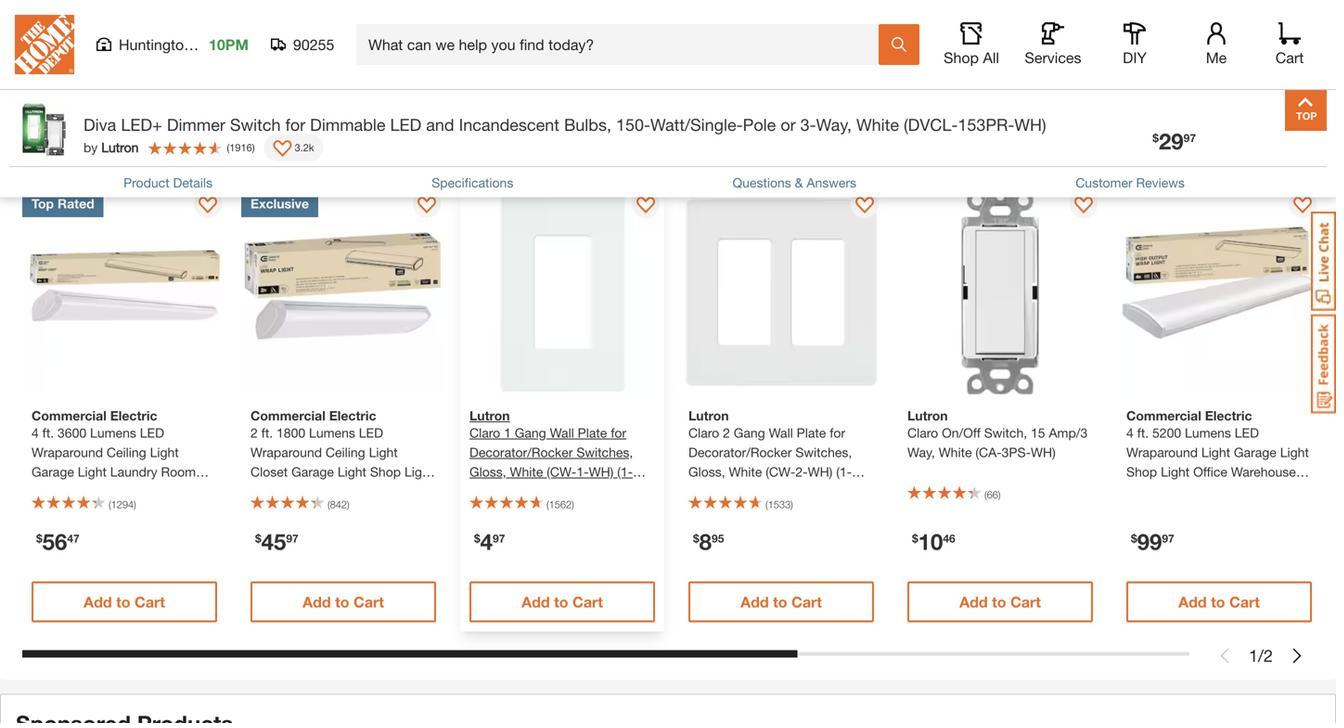 Task type: locate. For each thing, give the bounding box(es) containing it.
for inside the lutron claro 1 gang wall plate for decorator/rocker switches, gloss, white (cw-1-wh) (1- pack)
[[611, 425, 627, 440]]

bulbs,
[[564, 115, 612, 135]]

add
[[84, 21, 112, 39], [303, 21, 331, 39], [522, 21, 550, 39], [741, 21, 769, 39], [960, 21, 988, 39], [1179, 21, 1207, 39], [84, 593, 112, 611], [303, 593, 331, 611], [522, 593, 550, 611], [741, 593, 769, 611], [960, 593, 988, 611], [1179, 593, 1207, 611]]

specifications button
[[432, 173, 514, 193], [432, 173, 514, 193]]

2 switches, from the left
[[796, 444, 853, 460]]

( for 45
[[328, 498, 330, 510]]

customer reviews button
[[1076, 173, 1185, 193], [1076, 173, 1185, 193]]

lutron inside the lutron claro 1 gang wall plate for decorator/rocker switches, gloss, white (cw-1-wh) (1- pack)
[[470, 408, 510, 423]]

ceiling inside commercial electric 4 ft. 3600 lumens led wraparound ceiling light garage light laundry room shop light 4000k bright white 120v hardwire
[[107, 444, 146, 460]]

white inside lutron claro 2 gang wall plate for decorator/rocker switches, gloss, white (cw-2-wh) (1- pack)
[[729, 464, 763, 479]]

0 horizontal spatial garage
[[32, 464, 74, 479]]

1 horizontal spatial way,
[[908, 444, 936, 460]]

lutron for 10
[[908, 408, 948, 423]]

decorator/rocker inside the lutron claro 1 gang wall plate for decorator/rocker switches, gloss, white (cw-1-wh) (1- pack)
[[470, 444, 573, 460]]

2 horizontal spatial bright
[[1277, 483, 1312, 499]]

4 for 4 ft. 5200 lumens led wraparound light garage light shop light office warehouse lighting 120-277v 4000k bright white
[[1127, 425, 1134, 440]]

0 horizontal spatial 1
[[504, 425, 511, 440]]

1 vertical spatial 1
[[1250, 645, 1259, 665]]

2 claro from the left
[[689, 425, 720, 440]]

next slide image
[[1290, 648, 1305, 663]]

/ right this is the first slide icon
[[1259, 645, 1264, 665]]

1 horizontal spatial lumens
[[309, 425, 355, 440]]

0 horizontal spatial hardwire
[[63, 503, 115, 518]]

switches, inside lutron claro 2 gang wall plate for decorator/rocker switches, gloss, white (cw-2-wh) (1- pack)
[[796, 444, 853, 460]]

diva led+ dimmer switch for dimmable led and incandescent bulbs, 150-watt/single-pole or 3-way, white (dvcl-153pr-wh)
[[84, 115, 1047, 135]]

1 horizontal spatial 1
[[1250, 645, 1259, 665]]

97 inside $ 29 97
[[1184, 131, 1197, 144]]

white inside commercial electric 4 ft. 5200 lumens led wraparound light garage light shop light office warehouse lighting 120-277v 4000k bright white
[[1127, 503, 1160, 518]]

97 inside $ 99 97
[[1163, 532, 1175, 545]]

0 vertical spatial /
[[1259, 74, 1264, 94]]

way, right or
[[817, 115, 852, 135]]

room
[[161, 464, 196, 479]]

commercial inside commercial electric 2 ft. 1800 lumens led wraparound ceiling light closet garage light shop light 4000k bright white 120v hardwire
[[251, 408, 326, 423]]

on/off
[[942, 425, 981, 440]]

product
[[124, 175, 170, 190]]

1 wraparound from the left
[[32, 444, 103, 460]]

gloss, inside the lutron claro 1 gang wall plate for decorator/rocker switches, gloss, white (cw-1-wh) (1- pack)
[[470, 464, 507, 479]]

1 horizontal spatial 120v
[[367, 483, 395, 499]]

claro for 4
[[470, 425, 501, 440]]

) for 10
[[999, 489, 1001, 501]]

questions & answers button
[[733, 173, 857, 193], [733, 173, 857, 193]]

hardwire
[[63, 503, 115, 518], [251, 503, 303, 518]]

commercial up '1800'
[[251, 408, 326, 423]]

way, inside 'lutron claro on/off switch, 15 amp/3 way, white (ca-3ps-wh)'
[[908, 444, 936, 460]]

2 horizontal spatial commercial
[[1127, 408, 1202, 423]]

amp/3
[[1049, 425, 1088, 440]]

led for for
[[390, 115, 422, 135]]

2 gloss, from the left
[[689, 464, 726, 479]]

claro inside 'lutron claro on/off switch, 15 amp/3 way, white (ca-3ps-wh)'
[[908, 425, 939, 440]]

electric inside commercial electric 2 ft. 1800 lumens led wraparound ceiling light closet garage light shop light 4000k bright white 120v hardwire
[[329, 408, 376, 423]]

4000k
[[98, 483, 136, 499], [251, 483, 288, 499], [1236, 483, 1273, 499]]

2 hardwire from the left
[[251, 503, 303, 518]]

1 horizontal spatial switches,
[[796, 444, 853, 460]]

1 plate from the left
[[578, 425, 607, 440]]

3 lumens from the left
[[1186, 425, 1232, 440]]

diy
[[1123, 49, 1147, 66]]

4000k inside commercial electric 4 ft. 3600 lumens led wraparound ceiling light garage light laundry room shop light 4000k bright white 120v hardwire
[[98, 483, 136, 499]]

gloss,
[[470, 464, 507, 479], [689, 464, 726, 479]]

switches, for 8
[[796, 444, 853, 460]]

) for 8
[[791, 498, 794, 510]]

0 horizontal spatial gloss,
[[470, 464, 507, 479]]

1 horizontal spatial pack)
[[689, 483, 721, 499]]

questions & answers
[[733, 175, 857, 190]]

wall inside the lutron claro 1 gang wall plate for decorator/rocker switches, gloss, white (cw-1-wh) (1- pack)
[[550, 425, 574, 440]]

electric up laundry
[[110, 408, 157, 423]]

1 horizontal spatial plate
[[797, 425, 827, 440]]

2 horizontal spatial wraparound
[[1127, 444, 1199, 460]]

10pm
[[209, 36, 249, 53]]

0 horizontal spatial 4000k
[[98, 483, 136, 499]]

lumens inside commercial electric 4 ft. 3600 lumens led wraparound ceiling light garage light laundry room shop light 4000k bright white 120v hardwire
[[90, 425, 136, 440]]

previous slide image
[[1218, 76, 1233, 91]]

ceiling inside commercial electric 2 ft. 1800 lumens led wraparound ceiling light closet garage light shop light 4000k bright white 120v hardwire
[[326, 444, 365, 460]]

2 horizontal spatial garage
[[1235, 444, 1277, 460]]

led for 3600
[[140, 425, 164, 440]]

white inside 'lutron claro on/off switch, 15 amp/3 way, white (ca-3ps-wh)'
[[939, 444, 972, 460]]

$ 29 97
[[1153, 128, 1197, 154]]

2 horizontal spatial electric
[[1206, 408, 1253, 423]]

decorator/rocker up ( 1533 )
[[689, 444, 792, 460]]

1 bright from the left
[[140, 483, 175, 499]]

1 lumens from the left
[[90, 425, 136, 440]]

2 lumens from the left
[[309, 425, 355, 440]]

1 horizontal spatial electric
[[329, 408, 376, 423]]

rated
[[58, 196, 94, 211]]

decorator/rocker for 4
[[470, 444, 573, 460]]

277v
[[1204, 483, 1232, 499]]

gloss, for 4
[[470, 464, 507, 479]]

gang for 4
[[515, 425, 547, 440]]

2 bright from the left
[[292, 483, 327, 499]]

1 wall from the left
[[550, 425, 574, 440]]

0 horizontal spatial ceiling
[[107, 444, 146, 460]]

/ right previous slide icon
[[1259, 74, 1264, 94]]

2 horizontal spatial for
[[830, 425, 846, 440]]

3 commercial from the left
[[1127, 408, 1202, 423]]

(cw-
[[547, 464, 577, 479], [766, 464, 796, 479]]

plate for 8
[[797, 425, 827, 440]]

1 4000k from the left
[[98, 483, 136, 499]]

pack) up 95
[[689, 483, 721, 499]]

0 horizontal spatial (1-
[[618, 464, 633, 479]]

led inside commercial electric 4 ft. 3600 lumens led wraparound ceiling light garage light laundry room shop light 4000k bright white 120v hardwire
[[140, 425, 164, 440]]

3 claro from the left
[[908, 425, 939, 440]]

gang inside the lutron claro 1 gang wall plate for decorator/rocker switches, gloss, white (cw-1-wh) (1- pack)
[[515, 425, 547, 440]]

$ for 99
[[1132, 532, 1138, 545]]

$ 45 97
[[255, 528, 299, 554]]

ceiling up laundry
[[107, 444, 146, 460]]

3600
[[58, 425, 86, 440]]

customer reviews
[[1076, 175, 1185, 190]]

( for 4
[[547, 498, 549, 510]]

0 horizontal spatial (cw-
[[547, 464, 577, 479]]

led inside commercial electric 2 ft. 1800 lumens led wraparound ceiling light closet garage light shop light 4000k bright white 120v hardwire
[[359, 425, 383, 440]]

2 pack) from the left
[[689, 483, 721, 499]]

$ inside "$ 45 97"
[[255, 532, 262, 545]]

0 horizontal spatial commercial
[[32, 408, 107, 423]]

120v inside commercial electric 2 ft. 1800 lumens led wraparound ceiling light closet garage light shop light 4000k bright white 120v hardwire
[[367, 483, 395, 499]]

2 commercial from the left
[[251, 408, 326, 423]]

) for 56
[[134, 498, 136, 510]]

/
[[1259, 74, 1264, 94], [1259, 645, 1264, 665]]

bright down room
[[140, 483, 175, 499]]

(1- inside the lutron claro 1 gang wall plate for decorator/rocker switches, gloss, white (cw-1-wh) (1- pack)
[[618, 464, 633, 479]]

(1- right 2- in the bottom of the page
[[837, 464, 852, 479]]

(cw- inside lutron claro 2 gang wall plate for decorator/rocker switches, gloss, white (cw-2-wh) (1- pack)
[[766, 464, 796, 479]]

0 horizontal spatial pack)
[[470, 483, 502, 499]]

electric inside commercial electric 4 ft. 3600 lumens led wraparound ceiling light garage light laundry room shop light 4000k bright white 120v hardwire
[[110, 408, 157, 423]]

switches, up 1-
[[577, 444, 633, 460]]

bright down warehouse on the right of the page
[[1277, 483, 1312, 499]]

1 horizontal spatial hardwire
[[251, 503, 303, 518]]

bright inside commercial electric 2 ft. 1800 lumens led wraparound ceiling light closet garage light shop light 4000k bright white 120v hardwire
[[292, 483, 327, 499]]

led up laundry
[[140, 425, 164, 440]]

(cw- inside the lutron claro 1 gang wall plate for decorator/rocker switches, gloss, white (cw-1-wh) (1- pack)
[[547, 464, 577, 479]]

or
[[781, 115, 796, 135]]

garage
[[1235, 444, 1277, 460], [32, 464, 74, 479], [292, 464, 334, 479]]

claro for 8
[[689, 425, 720, 440]]

ft. inside commercial electric 4 ft. 3600 lumens led wraparound ceiling light garage light laundry room shop light 4000k bright white 120v hardwire
[[42, 425, 54, 440]]

diy button
[[1106, 22, 1165, 67]]

1 horizontal spatial ft.
[[261, 425, 273, 440]]

$ inside $ 8 95
[[693, 532, 700, 545]]

display image for commercial electric 4 ft. 5200 lumens led wraparound light garage light shop light office warehouse lighting 120-277v 4000k bright white
[[1294, 197, 1313, 215]]

decorator/rocker
[[470, 444, 573, 460], [689, 444, 792, 460]]

3 bright from the left
[[1277, 483, 1312, 499]]

1
[[504, 425, 511, 440], [1250, 645, 1259, 665]]

( 66 )
[[985, 489, 1001, 501]]

switches, for 4
[[577, 444, 633, 460]]

1 switches, from the left
[[577, 444, 633, 460]]

lumens right 3600
[[90, 425, 136, 440]]

might
[[72, 138, 148, 171]]

) for 45
[[347, 498, 350, 510]]

plate inside lutron claro 2 gang wall plate for decorator/rocker switches, gloss, white (cw-2-wh) (1- pack)
[[797, 425, 827, 440]]

to
[[116, 21, 130, 39], [335, 21, 350, 39], [554, 21, 569, 39], [773, 21, 788, 39], [993, 21, 1007, 39], [1212, 21, 1226, 39], [116, 593, 130, 611], [335, 593, 350, 611], [554, 593, 569, 611], [773, 593, 788, 611], [993, 593, 1007, 611], [1212, 593, 1226, 611]]

wall for 8
[[769, 425, 794, 440]]

1 vertical spatial 120v
[[32, 503, 60, 518]]

4000k down warehouse on the right of the page
[[1236, 483, 1273, 499]]

answers
[[807, 175, 857, 190]]

for inside lutron claro 2 gang wall plate for decorator/rocker switches, gloss, white (cw-2-wh) (1- pack)
[[830, 425, 846, 440]]

4 inside commercial electric 4 ft. 5200 lumens led wraparound light garage light shop light office warehouse lighting 120-277v 4000k bright white
[[1127, 425, 1134, 440]]

huntington park
[[119, 36, 227, 53]]

1 horizontal spatial bright
[[292, 483, 327, 499]]

3 ft. from the left
[[1138, 425, 1149, 440]]

$ for 8
[[693, 532, 700, 545]]

claro for 10
[[908, 425, 939, 440]]

me button
[[1187, 22, 1247, 67]]

$ inside $ 99 97
[[1132, 532, 1138, 545]]

led inside commercial electric 4 ft. 5200 lumens led wraparound light garage light shop light office warehouse lighting 120-277v 4000k bright white
[[1235, 425, 1260, 440]]

0 horizontal spatial claro
[[470, 425, 501, 440]]

(cw- up ( 1533 )
[[766, 464, 796, 479]]

lumens up the office
[[1186, 425, 1232, 440]]

0 horizontal spatial way,
[[817, 115, 852, 135]]

commercial up 3600
[[32, 408, 107, 423]]

0 horizontal spatial 120v
[[32, 503, 60, 518]]

plate up 1-
[[578, 425, 607, 440]]

1 horizontal spatial wraparound
[[251, 444, 322, 460]]

claro inside lutron claro 2 gang wall plate for decorator/rocker switches, gloss, white (cw-2-wh) (1- pack)
[[689, 425, 720, 440]]

electric up 842
[[329, 408, 376, 423]]

)
[[252, 141, 255, 153], [999, 489, 1001, 501], [134, 498, 136, 510], [347, 498, 350, 510], [572, 498, 574, 510], [791, 498, 794, 510]]

2 ft. from the left
[[261, 425, 273, 440]]

lumens for 56
[[90, 425, 136, 440]]

0 horizontal spatial wraparound
[[32, 444, 103, 460]]

1 horizontal spatial gloss,
[[689, 464, 726, 479]]

3 4000k from the left
[[1236, 483, 1273, 499]]

led left the and
[[390, 115, 422, 135]]

1 vertical spatial way,
[[908, 444, 936, 460]]

1 ft. from the left
[[42, 425, 54, 440]]

pack) up '$ 4 97'
[[470, 483, 502, 499]]

$ 8 95
[[693, 528, 724, 554]]

1 (1- from the left
[[618, 464, 633, 479]]

1 vertical spatial /
[[1259, 645, 1264, 665]]

1 gloss, from the left
[[470, 464, 507, 479]]

gang inside lutron claro 2 gang wall plate for decorator/rocker switches, gloss, white (cw-2-wh) (1- pack)
[[734, 425, 766, 440]]

2 horizontal spatial 4
[[1127, 425, 1134, 440]]

claro on/off switch, 15 amp/3 way, white (ca-3ps-wh) image
[[899, 190, 1103, 394]]

you might also need
[[15, 138, 291, 171]]

switches, inside the lutron claro 1 gang wall plate for decorator/rocker switches, gloss, white (cw-1-wh) (1- pack)
[[577, 444, 633, 460]]

120-
[[1177, 483, 1204, 499]]

gloss, inside lutron claro 2 gang wall plate for decorator/rocker switches, gloss, white (cw-2-wh) (1- pack)
[[689, 464, 726, 479]]

plate inside the lutron claro 1 gang wall plate for decorator/rocker switches, gloss, white (cw-1-wh) (1- pack)
[[578, 425, 607, 440]]

1 horizontal spatial (1-
[[837, 464, 852, 479]]

97 inside '$ 4 97'
[[493, 532, 505, 545]]

commercial for 56
[[32, 408, 107, 423]]

white
[[857, 115, 900, 135], [939, 444, 972, 460], [510, 464, 543, 479], [729, 464, 763, 479], [178, 483, 211, 499], [330, 483, 364, 499], [1127, 503, 1160, 518]]

claro inside the lutron claro 1 gang wall plate for decorator/rocker switches, gloss, white (cw-1-wh) (1- pack)
[[470, 425, 501, 440]]

1 gang from the left
[[515, 425, 547, 440]]

lumens right '1800'
[[309, 425, 355, 440]]

2 inside commercial electric 2 ft. 1800 lumens led wraparound ceiling light closet garage light shop light 4000k bright white 120v hardwire
[[251, 425, 258, 440]]

bright
[[140, 483, 175, 499], [292, 483, 327, 499], [1277, 483, 1312, 499]]

(1-
[[618, 464, 633, 479], [837, 464, 852, 479]]

led right '1800'
[[359, 425, 383, 440]]

wraparound down 3600
[[32, 444, 103, 460]]

1 hardwire from the left
[[63, 503, 115, 518]]

closet
[[251, 464, 288, 479]]

1 horizontal spatial commercial
[[251, 408, 326, 423]]

46
[[944, 532, 956, 545]]

29
[[1159, 128, 1184, 154]]

1 horizontal spatial garage
[[292, 464, 334, 479]]

1 horizontal spatial claro
[[689, 425, 720, 440]]

this is the first slide image
[[1218, 648, 1233, 663]]

gloss, up '$ 4 97'
[[470, 464, 507, 479]]

120v
[[367, 483, 395, 499], [32, 503, 60, 518]]

0 vertical spatial way,
[[817, 115, 852, 135]]

wh) inside lutron claro 2 gang wall plate for decorator/rocker switches, gloss, white (cw-2-wh) (1- pack)
[[808, 464, 833, 479]]

warehouse
[[1232, 464, 1297, 479]]

0 horizontal spatial bright
[[140, 483, 175, 499]]

1562
[[549, 498, 572, 510]]

0 horizontal spatial switches,
[[577, 444, 633, 460]]

pack) for 4
[[470, 483, 502, 499]]

switches, up 2- in the bottom of the page
[[796, 444, 853, 460]]

ft. left '1800'
[[261, 425, 273, 440]]

2 / from the top
[[1259, 645, 1264, 665]]

(cw- up ( 1562 )
[[547, 464, 577, 479]]

( 842 )
[[328, 498, 350, 510]]

2 horizontal spatial 4000k
[[1236, 483, 1273, 499]]

claro 2 gang wall plate for decorator/rocker switches, gloss, white (cw-2-wh) (1-pack) image
[[680, 190, 884, 394]]

2 wall from the left
[[769, 425, 794, 440]]

(1- for 8
[[837, 464, 852, 479]]

$ for 29
[[1153, 131, 1159, 144]]

15
[[1031, 425, 1046, 440]]

0 horizontal spatial decorator/rocker
[[470, 444, 573, 460]]

1 (cw- from the left
[[547, 464, 577, 479]]

0 horizontal spatial gang
[[515, 425, 547, 440]]

decorator/rocker inside lutron claro 2 gang wall plate for decorator/rocker switches, gloss, white (cw-2-wh) (1- pack)
[[689, 444, 792, 460]]

3
[[1264, 74, 1274, 94]]

3.2k
[[295, 141, 314, 153]]

wraparound inside commercial electric 4 ft. 3600 lumens led wraparound ceiling light garage light laundry room shop light 4000k bright white 120v hardwire
[[32, 444, 103, 460]]

1 pack) from the left
[[470, 483, 502, 499]]

2 horizontal spatial claro
[[908, 425, 939, 440]]

hardwire up 47 on the left bottom of the page
[[63, 503, 115, 518]]

1 / 2
[[1250, 645, 1274, 665]]

(1- inside lutron claro 2 gang wall plate for decorator/rocker switches, gloss, white (cw-2-wh) (1- pack)
[[837, 464, 852, 479]]

lumens
[[90, 425, 136, 440], [309, 425, 355, 440], [1186, 425, 1232, 440]]

2 ft. 1800 lumens led wraparound ceiling light closet garage light shop light 4000k bright white 120v hardwire image
[[241, 190, 446, 394]]

for for 4
[[611, 425, 627, 440]]

product details button
[[124, 173, 213, 193], [124, 173, 213, 193]]

questions
[[733, 175, 792, 190]]

$ for 4
[[474, 532, 481, 545]]

2 wraparound from the left
[[251, 444, 322, 460]]

wall for 4
[[550, 425, 574, 440]]

0 vertical spatial 120v
[[367, 483, 395, 499]]

8
[[700, 528, 712, 554]]

0 horizontal spatial ft.
[[42, 425, 54, 440]]

1 claro from the left
[[470, 425, 501, 440]]

1 horizontal spatial (cw-
[[766, 464, 796, 479]]

white inside commercial electric 2 ft. 1800 lumens led wraparound ceiling light closet garage light shop light 4000k bright white 120v hardwire
[[330, 483, 364, 499]]

led up warehouse on the right of the page
[[1235, 425, 1260, 440]]

office
[[1194, 464, 1228, 479]]

customer
[[1076, 175, 1133, 190]]

wall up ( 1533 )
[[769, 425, 794, 440]]

ft. left 5200
[[1138, 425, 1149, 440]]

0 horizontal spatial electric
[[110, 408, 157, 423]]

1 inside the lutron claro 1 gang wall plate for decorator/rocker switches, gloss, white (cw-1-wh) (1- pack)
[[504, 425, 511, 440]]

gang
[[515, 425, 547, 440], [734, 425, 766, 440]]

$ inside $ 10 46
[[913, 532, 919, 545]]

services
[[1025, 49, 1082, 66]]

huntington
[[119, 36, 192, 53]]

electric up the office
[[1206, 408, 1253, 423]]

pack) inside the lutron claro 1 gang wall plate for decorator/rocker switches, gloss, white (cw-1-wh) (1- pack)
[[470, 483, 502, 499]]

2 ceiling from the left
[[326, 444, 365, 460]]

ceiling up ( 842 )
[[326, 444, 365, 460]]

1 horizontal spatial 4000k
[[251, 483, 288, 499]]

cart link
[[1270, 22, 1311, 67]]

hardwire inside commercial electric 2 ft. 1800 lumens led wraparound ceiling light closet garage light shop light 4000k bright white 120v hardwire
[[251, 503, 303, 518]]

wraparound down 5200
[[1127, 444, 1199, 460]]

electric for 45
[[329, 408, 376, 423]]

0 horizontal spatial wall
[[550, 425, 574, 440]]

2 4000k from the left
[[251, 483, 288, 499]]

garage inside commercial electric 2 ft. 1800 lumens led wraparound ceiling light closet garage light shop light 4000k bright white 120v hardwire
[[292, 464, 334, 479]]

add to cart button
[[32, 10, 217, 50], [251, 10, 436, 50], [470, 10, 655, 50], [689, 10, 875, 50], [908, 10, 1094, 50], [1127, 10, 1313, 50], [32, 581, 217, 622], [251, 581, 436, 622], [470, 581, 655, 622], [689, 581, 875, 622], [908, 581, 1094, 622], [1127, 581, 1313, 622]]

2 inside lutron claro 2 gang wall plate for decorator/rocker switches, gloss, white (cw-2-wh) (1- pack)
[[723, 425, 730, 440]]

garage up warehouse on the right of the page
[[1235, 444, 1277, 460]]

ft. for 56
[[42, 425, 54, 440]]

2 (cw- from the left
[[766, 464, 796, 479]]

gloss, for 8
[[689, 464, 726, 479]]

wraparound
[[32, 444, 103, 460], [251, 444, 322, 460], [1127, 444, 1199, 460]]

What can we help you find today? search field
[[369, 25, 878, 64]]

cart
[[135, 21, 165, 39], [354, 21, 384, 39], [573, 21, 603, 39], [792, 21, 822, 39], [1011, 21, 1041, 39], [1230, 21, 1261, 39], [1276, 49, 1305, 66], [135, 593, 165, 611], [354, 593, 384, 611], [573, 593, 603, 611], [792, 593, 822, 611], [1011, 593, 1041, 611], [1230, 593, 1261, 611]]

watt/single-
[[651, 115, 743, 135]]

3 wraparound from the left
[[1127, 444, 1199, 460]]

decorator/rocker up ( 1562 )
[[470, 444, 573, 460]]

hardwire up "$ 45 97"
[[251, 503, 303, 518]]

( for 56
[[109, 498, 111, 510]]

2 decorator/rocker from the left
[[689, 444, 792, 460]]

2 / 3
[[1250, 74, 1274, 94]]

details
[[173, 175, 213, 190]]

1 horizontal spatial for
[[611, 425, 627, 440]]

commercial up 5200
[[1127, 408, 1202, 423]]

( 1533 )
[[766, 498, 794, 510]]

product image image
[[14, 98, 74, 159]]

1 commercial from the left
[[32, 408, 107, 423]]

4000k down closet
[[251, 483, 288, 499]]

shop inside commercial electric 4 ft. 3600 lumens led wraparound ceiling light garage light laundry room shop light 4000k bright white 120v hardwire
[[32, 483, 62, 499]]

2 horizontal spatial lumens
[[1186, 425, 1232, 440]]

garage up ( 842 )
[[292, 464, 334, 479]]

wh) inside 'lutron claro on/off switch, 15 amp/3 way, white (ca-3ps-wh)'
[[1031, 444, 1056, 460]]

99
[[1138, 528, 1163, 554]]

bright left 842
[[292, 483, 327, 499]]

pack) inside lutron claro 2 gang wall plate for decorator/rocker switches, gloss, white (cw-2-wh) (1- pack)
[[689, 483, 721, 499]]

by lutron
[[84, 140, 139, 155]]

wraparound for 56
[[32, 444, 103, 460]]

wraparound inside commercial electric 2 ft. 1800 lumens led wraparound ceiling light closet garage light shop light 4000k bright white 120v hardwire
[[251, 444, 322, 460]]

1 electric from the left
[[110, 408, 157, 423]]

bright inside commercial electric 4 ft. 3600 lumens led wraparound ceiling light garage light laundry room shop light 4000k bright white 120v hardwire
[[140, 483, 175, 499]]

led for 1800
[[359, 425, 383, 440]]

1 / from the top
[[1259, 74, 1264, 94]]

next slide image
[[1290, 76, 1305, 91]]

plate up 2- in the bottom of the page
[[797, 425, 827, 440]]

light
[[150, 444, 179, 460], [369, 444, 398, 460], [1202, 444, 1231, 460], [1281, 444, 1310, 460], [78, 464, 107, 479], [338, 464, 367, 479], [405, 464, 434, 479], [1161, 464, 1190, 479], [66, 483, 95, 499]]

2-
[[796, 464, 808, 479]]

(cw- for 8
[[766, 464, 796, 479]]

ft. inside commercial electric 2 ft. 1800 lumens led wraparound ceiling light closet garage light shop light 4000k bright white 120v hardwire
[[261, 425, 273, 440]]

ft. left 3600
[[42, 425, 54, 440]]

way, left (ca-
[[908, 444, 936, 460]]

2 electric from the left
[[329, 408, 376, 423]]

1 decorator/rocker from the left
[[470, 444, 573, 460]]

lutron inside 'lutron claro on/off switch, 15 amp/3 way, white (ca-3ps-wh)'
[[908, 408, 948, 423]]

1 horizontal spatial wall
[[769, 425, 794, 440]]

3 electric from the left
[[1206, 408, 1253, 423]]

4 inside commercial electric 4 ft. 3600 lumens led wraparound ceiling light garage light laundry room shop light 4000k bright white 120v hardwire
[[32, 425, 39, 440]]

1 horizontal spatial ceiling
[[326, 444, 365, 460]]

display image for lutron claro 1 gang wall plate for decorator/rocker switches, gloss, white (cw-1-wh) (1- pack)
[[637, 197, 655, 215]]

lumens for 45
[[309, 425, 355, 440]]

top button
[[1286, 89, 1328, 131]]

0 horizontal spatial 4
[[32, 425, 39, 440]]

wall up ( 1562 )
[[550, 425, 574, 440]]

commercial
[[32, 408, 107, 423], [251, 408, 326, 423], [1127, 408, 1202, 423]]

(1- right 1-
[[618, 464, 633, 479]]

live chat image
[[1312, 212, 1337, 311]]

gloss, up 95
[[689, 464, 726, 479]]

97 inside "$ 45 97"
[[286, 532, 299, 545]]

0 horizontal spatial plate
[[578, 425, 607, 440]]

0 horizontal spatial lumens
[[90, 425, 136, 440]]

lutron for 8
[[689, 408, 729, 423]]

120v up 56
[[32, 503, 60, 518]]

) for 4
[[572, 498, 574, 510]]

2 plate from the left
[[797, 425, 827, 440]]

wall inside lutron claro 2 gang wall plate for decorator/rocker switches, gloss, white (cw-2-wh) (1- pack)
[[769, 425, 794, 440]]

120v right ( 842 )
[[367, 483, 395, 499]]

0 vertical spatial 1
[[504, 425, 511, 440]]

$ inside $ 56 47
[[36, 532, 42, 545]]

$ inside '$ 4 97'
[[474, 532, 481, 545]]

( 1916 )
[[227, 141, 255, 153]]

1 ceiling from the left
[[107, 444, 146, 460]]

4000k inside commercial electric 4 ft. 5200 lumens led wraparound light garage light shop light office warehouse lighting 120-277v 4000k bright white
[[1236, 483, 1273, 499]]

lumens inside commercial electric 2 ft. 1800 lumens led wraparound ceiling light closet garage light shop light 4000k bright white 120v hardwire
[[309, 425, 355, 440]]

wraparound down '1800'
[[251, 444, 322, 460]]

wraparound inside commercial electric 4 ft. 5200 lumens led wraparound light garage light shop light office warehouse lighting 120-277v 4000k bright white
[[1127, 444, 1199, 460]]

2 horizontal spatial ft.
[[1138, 425, 1149, 440]]

led+
[[121, 115, 162, 135]]

commercial electric 2 ft. 1800 lumens led wraparound ceiling light closet garage light shop light 4000k bright white 120v hardwire
[[251, 408, 434, 518]]

2 (1- from the left
[[837, 464, 852, 479]]

commercial inside commercial electric 4 ft. 3600 lumens led wraparound ceiling light garage light laundry room shop light 4000k bright white 120v hardwire
[[32, 408, 107, 423]]

4000k inside commercial electric 2 ft. 1800 lumens led wraparound ceiling light closet garage light shop light 4000k bright white 120v hardwire
[[251, 483, 288, 499]]

garage down 3600
[[32, 464, 74, 479]]

1 horizontal spatial gang
[[734, 425, 766, 440]]

for for 8
[[830, 425, 846, 440]]

1 horizontal spatial decorator/rocker
[[689, 444, 792, 460]]

4000k down laundry
[[98, 483, 136, 499]]

2 gang from the left
[[734, 425, 766, 440]]

display image
[[273, 140, 292, 159], [418, 197, 436, 215], [637, 197, 655, 215], [856, 197, 875, 215], [1075, 197, 1094, 215], [1294, 197, 1313, 215]]

$ inside $ 29 97
[[1153, 131, 1159, 144]]

lutron inside lutron claro 2 gang wall plate for decorator/rocker switches, gloss, white (cw-2-wh) (1- pack)
[[689, 408, 729, 423]]



Task type: describe. For each thing, give the bounding box(es) containing it.
by
[[84, 140, 98, 155]]

90255 button
[[271, 35, 335, 54]]

150-
[[616, 115, 651, 135]]

white inside commercial electric 4 ft. 3600 lumens led wraparound ceiling light garage light laundry room shop light 4000k bright white 120v hardwire
[[178, 483, 211, 499]]

$ for 10
[[913, 532, 919, 545]]

gang for 8
[[734, 425, 766, 440]]

842
[[330, 498, 347, 510]]

hardwire inside commercial electric 4 ft. 3600 lumens led wraparound ceiling light garage light laundry room shop light 4000k bright white 120v hardwire
[[63, 503, 115, 518]]

1916
[[230, 141, 252, 153]]

need
[[222, 138, 291, 171]]

shop inside button
[[944, 49, 979, 66]]

garage inside commercial electric 4 ft. 3600 lumens led wraparound ceiling light garage light laundry room shop light 4000k bright white 120v hardwire
[[32, 464, 74, 479]]

product details
[[124, 175, 213, 190]]

( for 8
[[766, 498, 768, 510]]

&
[[795, 175, 803, 190]]

reviews
[[1137, 175, 1185, 190]]

claro 1 gang wall plate for decorator/rocker switches, gloss, white (cw-1-wh) (1-pack) image
[[460, 190, 665, 394]]

$ 4 97
[[474, 528, 505, 554]]

97 for 29
[[1184, 131, 1197, 144]]

shop all button
[[942, 22, 1002, 67]]

feedback link image
[[1312, 314, 1337, 414]]

display image for lutron claro on/off switch, 15 amp/3 way, white (ca-3ps-wh)
[[1075, 197, 1094, 215]]

1-
[[577, 464, 589, 479]]

1533
[[768, 498, 791, 510]]

ft. for 45
[[261, 425, 273, 440]]

2 for 1 / 2
[[1264, 645, 1274, 665]]

$ for 45
[[255, 532, 262, 545]]

3ps-
[[1002, 444, 1031, 460]]

plate for 4
[[578, 425, 607, 440]]

97 for 99
[[1163, 532, 1175, 545]]

ceiling for 56
[[107, 444, 146, 460]]

lutron for 4
[[470, 408, 510, 423]]

( 1294 )
[[109, 498, 136, 510]]

led for 5200
[[1235, 425, 1260, 440]]

commercial electric 4 ft. 5200 lumens led wraparound light garage light shop light office warehouse lighting 120-277v 4000k bright white
[[1127, 408, 1312, 518]]

$ for 56
[[36, 532, 42, 545]]

90255
[[293, 36, 335, 53]]

lumens inside commercial electric 4 ft. 5200 lumens led wraparound light garage light shop light office warehouse lighting 120-277v 4000k bright white
[[1186, 425, 1232, 440]]

wraparound for 45
[[251, 444, 322, 460]]

garage inside commercial electric 4 ft. 5200 lumens led wraparound light garage light shop light office warehouse lighting 120-277v 4000k bright white
[[1235, 444, 1277, 460]]

$ 56 47
[[36, 528, 80, 554]]

lutron claro 1 gang wall plate for decorator/rocker switches, gloss, white (cw-1-wh) (1- pack)
[[470, 408, 633, 499]]

you
[[15, 138, 64, 171]]

lutron claro on/off switch, 15 amp/3 way, white (ca-3ps-wh)
[[908, 408, 1088, 460]]

4 ft. 5200 lumens led wraparound light garage light shop light office warehouse lighting 120-277v 4000k bright white image
[[1118, 190, 1322, 394]]

switch
[[230, 115, 281, 135]]

the home depot logo image
[[15, 15, 74, 74]]

(dvcl-
[[904, 115, 958, 135]]

switch,
[[985, 425, 1028, 440]]

incandescent
[[459, 115, 560, 135]]

diva
[[84, 115, 116, 135]]

66
[[987, 489, 999, 501]]

display image
[[199, 197, 217, 215]]

/ for 1
[[1259, 645, 1264, 665]]

dimmable
[[310, 115, 386, 135]]

lutron claro 2 gang wall plate for decorator/rocker switches, gloss, white (cw-2-wh) (1- pack)
[[689, 408, 853, 499]]

display image for lutron claro 2 gang wall plate for decorator/rocker switches, gloss, white (cw-2-wh) (1- pack)
[[856, 197, 875, 215]]

1 horizontal spatial 4
[[481, 528, 493, 554]]

all
[[984, 49, 1000, 66]]

specifications
[[432, 175, 514, 190]]

ceiling for 45
[[326, 444, 365, 460]]

47
[[67, 532, 80, 545]]

(cw- for 4
[[547, 464, 577, 479]]

$ 10 46
[[913, 528, 956, 554]]

commercial inside commercial electric 4 ft. 5200 lumens led wraparound light garage light shop light office warehouse lighting 120-277v 4000k bright white
[[1127, 408, 1202, 423]]

$ 99 97
[[1132, 528, 1175, 554]]

153pr-
[[958, 115, 1015, 135]]

decorator/rocker for 8
[[689, 444, 792, 460]]

5200
[[1153, 425, 1182, 440]]

0 horizontal spatial for
[[285, 115, 306, 135]]

ft. inside commercial electric 4 ft. 5200 lumens led wraparound light garage light shop light office warehouse lighting 120-277v 4000k bright white
[[1138, 425, 1149, 440]]

shop inside commercial electric 2 ft. 1800 lumens led wraparound ceiling light closet garage light shop light 4000k bright white 120v hardwire
[[370, 464, 401, 479]]

/ for 2
[[1259, 74, 1264, 94]]

4 ft. 3600 lumens led wraparound ceiling light garage light laundry room shop light 4000k bright white 120v hardwire image
[[22, 190, 227, 394]]

10
[[919, 528, 944, 554]]

2 for commercial electric 2 ft. 1800 lumens led wraparound ceiling light closet garage light shop light 4000k bright white 120v hardwire
[[251, 425, 258, 440]]

( for 10
[[985, 489, 987, 501]]

top rated
[[32, 196, 94, 211]]

pack) for 8
[[689, 483, 721, 499]]

3-
[[801, 115, 817, 135]]

commercial for 45
[[251, 408, 326, 423]]

4 for 4 ft. 3600 lumens led wraparound ceiling light garage light laundry room shop light 4000k bright white 120v hardwire
[[32, 425, 39, 440]]

shop all
[[944, 49, 1000, 66]]

lighting
[[1127, 483, 1174, 499]]

bright inside commercial electric 4 ft. 5200 lumens led wraparound light garage light shop light office warehouse lighting 120-277v 4000k bright white
[[1277, 483, 1312, 499]]

(1- for 4
[[618, 464, 633, 479]]

(ca-
[[976, 444, 1002, 460]]

( 1562 )
[[547, 498, 574, 510]]

2 for lutron claro 2 gang wall plate for decorator/rocker switches, gloss, white (cw-2-wh) (1- pack)
[[723, 425, 730, 440]]

pole
[[743, 115, 776, 135]]

97 for 45
[[286, 532, 299, 545]]

dimmer
[[167, 115, 225, 135]]

and
[[426, 115, 455, 135]]

45
[[262, 528, 286, 554]]

95
[[712, 532, 724, 545]]

wh) inside the lutron claro 1 gang wall plate for decorator/rocker switches, gloss, white (cw-1-wh) (1- pack)
[[589, 464, 614, 479]]

laundry
[[110, 464, 157, 479]]

top
[[32, 196, 54, 211]]

97 for 4
[[493, 532, 505, 545]]

electric inside commercial electric 4 ft. 5200 lumens led wraparound light garage light shop light office warehouse lighting 120-277v 4000k bright white
[[1206, 408, 1253, 423]]

white inside the lutron claro 1 gang wall plate for decorator/rocker switches, gloss, white (cw-1-wh) (1- pack)
[[510, 464, 543, 479]]

56
[[42, 528, 67, 554]]

electric for 56
[[110, 408, 157, 423]]

120v inside commercial electric 4 ft. 3600 lumens led wraparound ceiling light garage light laundry room shop light 4000k bright white 120v hardwire
[[32, 503, 60, 518]]

display image inside 3.2k dropdown button
[[273, 140, 292, 159]]

park
[[196, 36, 227, 53]]

services button
[[1024, 22, 1083, 67]]

shop inside commercial electric 4 ft. 5200 lumens led wraparound light garage light shop light office warehouse lighting 120-277v 4000k bright white
[[1127, 464, 1158, 479]]



Task type: vqa. For each thing, say whether or not it's contained in the screenshot.
Delivery associated with 15
no



